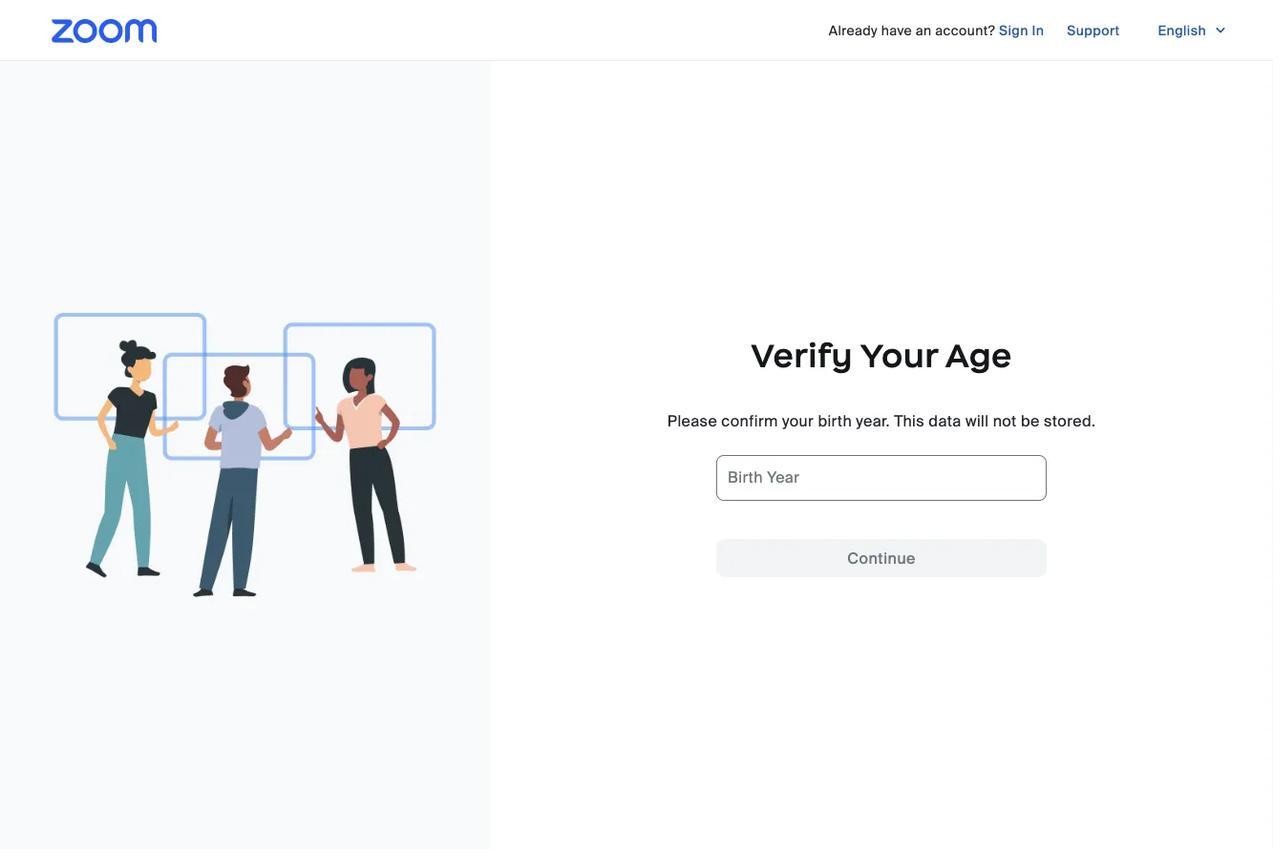 Task type: locate. For each thing, give the bounding box(es) containing it.
verify
[[751, 335, 853, 377]]

your
[[860, 335, 938, 377]]

birth
[[818, 411, 852, 431]]

confirm
[[721, 411, 778, 431]]

continue button
[[716, 540, 1047, 578]]

sign in button
[[999, 15, 1044, 46]]

Birth Year text field
[[716, 456, 1047, 501]]

please
[[667, 411, 717, 431]]

continue
[[847, 549, 916, 569]]

support link
[[1067, 15, 1120, 46]]

be
[[1021, 411, 1040, 431]]

account?
[[935, 21, 995, 39]]

english button
[[1143, 15, 1242, 46]]

zoom banner image image
[[54, 313, 436, 598]]

already
[[829, 21, 878, 39]]

support
[[1067, 21, 1120, 39]]

have
[[881, 21, 912, 39]]

data
[[929, 411, 961, 431]]

birth
[[728, 467, 763, 488]]



Task type: describe. For each thing, give the bounding box(es) containing it.
down image
[[1214, 21, 1227, 40]]

an
[[916, 21, 932, 39]]

sign
[[999, 21, 1028, 39]]

already have an account? sign in
[[829, 21, 1044, 39]]

in
[[1032, 21, 1044, 39]]

zoom logo image
[[52, 19, 157, 43]]

not
[[993, 411, 1017, 431]]

english
[[1158, 21, 1206, 39]]

please confirm your birth year. this data will not be stored.
[[667, 411, 1096, 431]]

verify your age
[[751, 335, 1012, 377]]

age
[[945, 335, 1012, 377]]

stored.
[[1044, 411, 1096, 431]]

year.
[[856, 411, 890, 431]]

year
[[767, 467, 800, 488]]

will
[[965, 411, 989, 431]]

birth year
[[728, 467, 800, 488]]

your
[[782, 411, 814, 431]]

this
[[894, 411, 925, 431]]



Task type: vqa. For each thing, say whether or not it's contained in the screenshot.
the Demo
no



